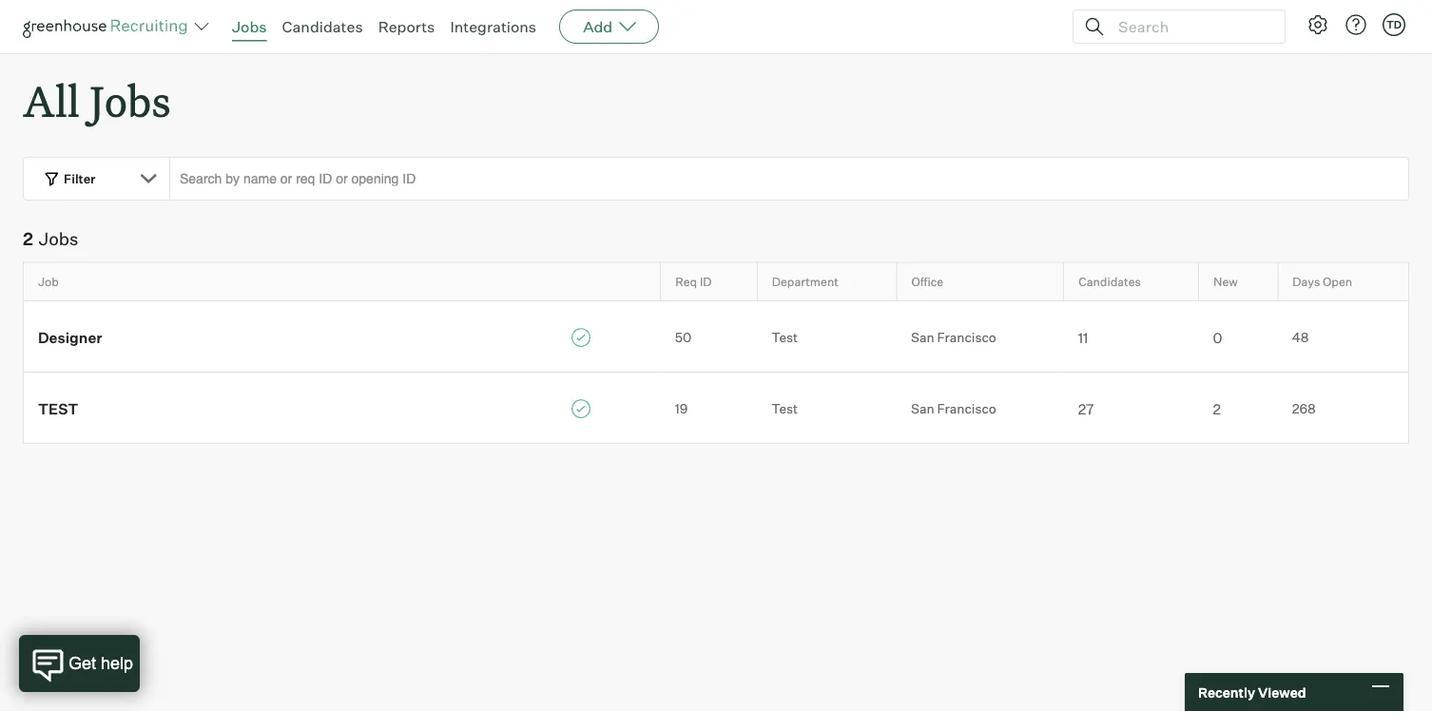 Task type: describe. For each thing, give the bounding box(es) containing it.
0 horizontal spatial candidates
[[282, 17, 363, 36]]

11
[[1079, 329, 1089, 346]]

50
[[675, 329, 692, 346]]

reports link
[[378, 17, 435, 36]]

add
[[583, 17, 613, 36]]

11 link
[[1064, 327, 1199, 347]]

all
[[23, 72, 80, 128]]

filter
[[64, 171, 96, 186]]

jobs for 2 jobs
[[39, 228, 78, 249]]

recently
[[1199, 684, 1256, 701]]

jobs for all jobs
[[90, 72, 171, 128]]

td
[[1387, 18, 1402, 31]]

test for test
[[772, 401, 798, 417]]

19
[[675, 401, 688, 417]]

1 horizontal spatial candidates
[[1079, 275, 1142, 289]]

configure image
[[1307, 13, 1330, 36]]

req
[[676, 275, 698, 289]]

Search text field
[[1114, 13, 1268, 40]]

open
[[1323, 275, 1353, 289]]

add button
[[560, 10, 659, 44]]

days open
[[1293, 275, 1353, 289]]

req id
[[676, 275, 712, 289]]

integrations link
[[450, 17, 537, 36]]

2 for 2 jobs
[[23, 228, 33, 249]]

office
[[912, 275, 944, 289]]

268
[[1293, 401, 1317, 417]]

recently viewed
[[1199, 684, 1307, 701]]

san francisco for test
[[911, 401, 997, 417]]

2 for 2
[[1214, 400, 1222, 417]]

viewed
[[1259, 684, 1307, 701]]

id
[[700, 275, 712, 289]]

test for designer
[[772, 329, 798, 346]]



Task type: locate. For each thing, give the bounding box(es) containing it.
francisco for designer
[[938, 329, 997, 346]]

0 horizontal spatial 2
[[23, 228, 33, 249]]

test link
[[24, 398, 661, 419]]

test
[[772, 329, 798, 346], [772, 401, 798, 417]]

candidates up 11 link
[[1079, 275, 1142, 289]]

department
[[772, 275, 839, 289]]

1 vertical spatial jobs
[[90, 72, 171, 128]]

td button
[[1383, 13, 1406, 36]]

0 vertical spatial test
[[772, 329, 798, 346]]

jobs down greenhouse recruiting image
[[90, 72, 171, 128]]

0 vertical spatial san
[[911, 329, 935, 346]]

designer link
[[24, 326, 661, 348]]

1 san from the top
[[911, 329, 935, 346]]

2 san francisco from the top
[[911, 401, 997, 417]]

0 horizontal spatial jobs
[[39, 228, 78, 249]]

jobs up job
[[39, 228, 78, 249]]

27
[[1079, 400, 1095, 417]]

san
[[911, 329, 935, 346], [911, 401, 935, 417]]

greenhouse recruiting image
[[23, 15, 194, 38]]

1 test from the top
[[772, 329, 798, 346]]

1 francisco from the top
[[938, 329, 997, 346]]

1 horizontal spatial jobs
[[90, 72, 171, 128]]

0 vertical spatial san francisco
[[911, 329, 997, 346]]

test
[[38, 400, 78, 418]]

48
[[1293, 329, 1310, 346]]

2
[[23, 228, 33, 249], [1214, 400, 1222, 417]]

jobs link
[[232, 17, 267, 36]]

job
[[38, 275, 59, 289]]

td button
[[1380, 10, 1410, 40]]

reports
[[378, 17, 435, 36]]

candidates right the jobs link
[[282, 17, 363, 36]]

san for designer
[[911, 329, 935, 346]]

1 vertical spatial san
[[911, 401, 935, 417]]

san francisco for designer
[[911, 329, 997, 346]]

days
[[1293, 275, 1321, 289]]

designer
[[38, 329, 102, 347]]

2 vertical spatial jobs
[[39, 228, 78, 249]]

0 vertical spatial francisco
[[938, 329, 997, 346]]

2 test from the top
[[772, 401, 798, 417]]

2 jobs
[[23, 228, 78, 249]]

candidates link
[[282, 17, 363, 36]]

2 link
[[1199, 398, 1278, 418]]

1 horizontal spatial 2
[[1214, 400, 1222, 417]]

1 vertical spatial san francisco
[[911, 401, 997, 417]]

1 vertical spatial candidates
[[1079, 275, 1142, 289]]

jobs
[[232, 17, 267, 36], [90, 72, 171, 128], [39, 228, 78, 249]]

0
[[1214, 329, 1223, 346]]

francisco for test
[[938, 401, 997, 417]]

0 vertical spatial jobs
[[232, 17, 267, 36]]

0 link
[[1199, 327, 1278, 347]]

1 vertical spatial francisco
[[938, 401, 997, 417]]

1 san francisco from the top
[[911, 329, 997, 346]]

2 san from the top
[[911, 401, 935, 417]]

jobs left candidates link
[[232, 17, 267, 36]]

candidates
[[282, 17, 363, 36], [1079, 275, 1142, 289]]

Search by name or req ID or opening ID text field
[[169, 157, 1410, 201]]

1 vertical spatial 2
[[1214, 400, 1222, 417]]

2 horizontal spatial jobs
[[232, 17, 267, 36]]

27 link
[[1064, 398, 1199, 418]]

san for test
[[911, 401, 935, 417]]

new
[[1214, 275, 1239, 289]]

2 francisco from the top
[[938, 401, 997, 417]]

francisco
[[938, 329, 997, 346], [938, 401, 997, 417]]

all jobs
[[23, 72, 171, 128]]

0 vertical spatial 2
[[23, 228, 33, 249]]

0 vertical spatial candidates
[[282, 17, 363, 36]]

san francisco
[[911, 329, 997, 346], [911, 401, 997, 417]]

integrations
[[450, 17, 537, 36]]

1 vertical spatial test
[[772, 401, 798, 417]]



Task type: vqa. For each thing, say whether or not it's contained in the screenshot.
Viewed
yes



